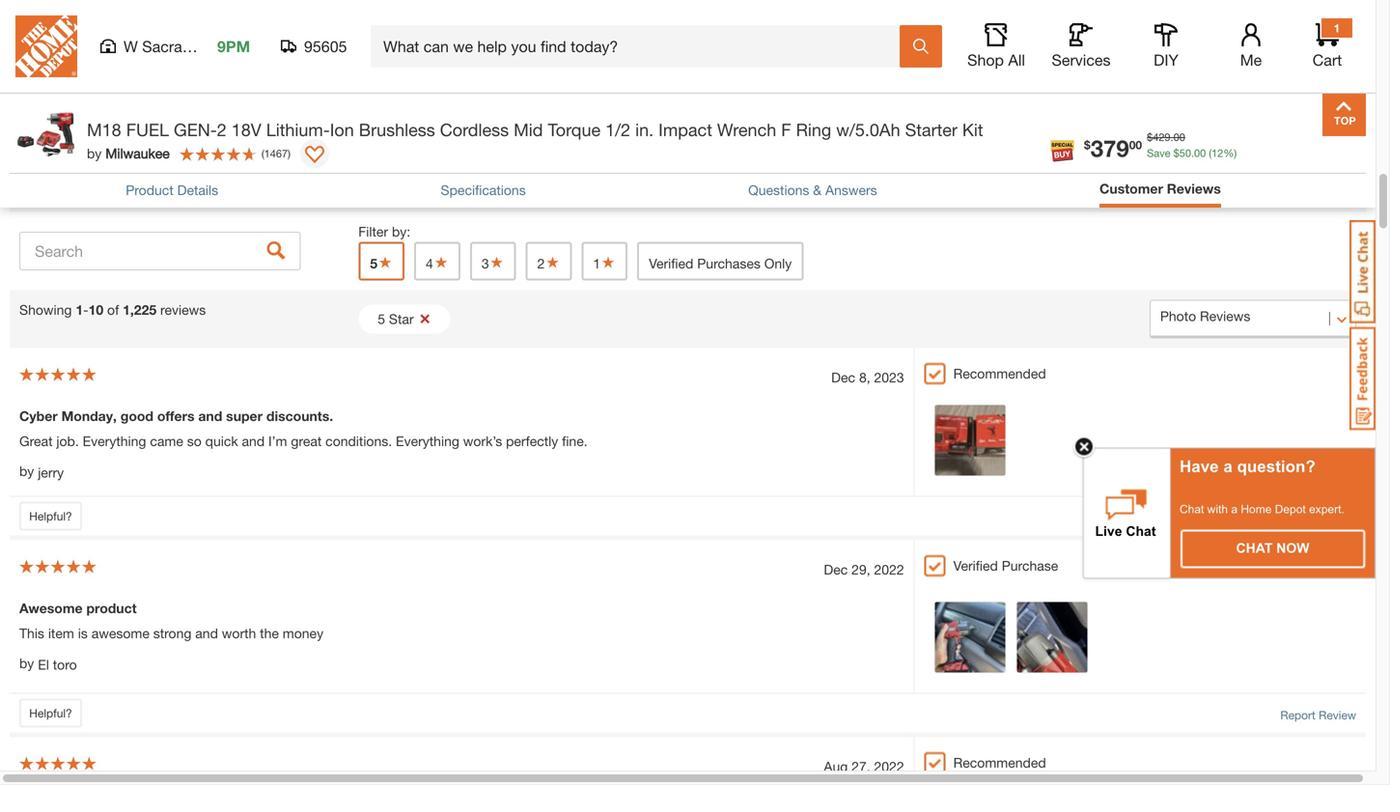 Task type: describe. For each thing, give the bounding box(es) containing it.
live chat image
[[1350, 220, 1376, 324]]

8,
[[860, 369, 871, 385]]

with
[[1208, 503, 1229, 516]]

verified purchases only
[[649, 255, 792, 271]]

jerry button
[[38, 462, 64, 483]]

5 button
[[359, 242, 405, 280]]

1467
[[264, 147, 288, 160]]

verified purchases only button
[[638, 242, 804, 280]]

fuel
[[126, 119, 169, 140]]

0 vertical spatial a
[[1224, 457, 1233, 476]]

reviews
[[1168, 181, 1222, 197]]

services button
[[1051, 23, 1113, 70]]

feedback link image
[[1350, 326, 1376, 431]]

0 vertical spatial 2
[[217, 119, 227, 140]]

cart 1
[[1313, 21, 1343, 69]]

​​monday,
[[61, 408, 117, 424]]

depot
[[1276, 503, 1307, 516]]

star
[[389, 311, 414, 327]]

questions & answers
[[749, 182, 878, 198]]

$ 379 00
[[1085, 134, 1143, 162]]

5 star button
[[359, 305, 451, 334]]

1 recommended from the top
[[954, 365, 1047, 381]]

cyber ​​monday, good offers and super discounts. great job. everything came so quick and i'm great conditions. everything work's perfectly fine.
[[19, 408, 588, 449]]

discounts.
[[267, 408, 333, 424]]

chat
[[1237, 541, 1273, 556]]

shop all button
[[966, 23, 1028, 70]]

helpful? button for el
[[19, 699, 82, 728]]

cart
[[1313, 51, 1343, 69]]

verified for verified purchases only
[[649, 255, 694, 271]]

good
[[121, 408, 154, 424]]

( 1467 )
[[262, 147, 291, 160]]

specifications
[[441, 182, 526, 198]]

29,
[[852, 562, 871, 577]]

great
[[291, 433, 322, 449]]

1 inside button
[[593, 255, 601, 271]]

report review button for recommended
[[1281, 509, 1357, 527]]

offers
[[157, 408, 195, 424]]

m18 fuel gen-2 18v lithium-ion brushless cordless mid torque 1/2 in. impact wrench f ring w/5.0ah starter kit
[[87, 119, 984, 140]]

home
[[1242, 503, 1272, 516]]

cordless
[[440, 119, 509, 140]]

job.
[[56, 433, 79, 449]]

purchase
[[1002, 558, 1059, 574]]

worth
[[222, 625, 256, 641]]

torque
[[548, 119, 601, 140]]

all
[[1009, 51, 1026, 69]]

379
[[1091, 134, 1130, 162]]

showing
[[19, 302, 72, 318]]

dec 29, 2022
[[824, 562, 905, 577]]

4 button
[[414, 242, 461, 280]]

dec 8, 2023
[[832, 369, 905, 385]]

fine.
[[562, 433, 588, 449]]

the
[[260, 625, 279, 641]]

aug 27, 2022
[[824, 759, 905, 775]]

save
[[1148, 147, 1171, 159]]

1 vertical spatial a
[[1232, 503, 1238, 516]]

1 for showing
[[76, 302, 83, 318]]

dec for dec 29, 2022
[[824, 562, 848, 577]]

expert.
[[1310, 503, 1345, 516]]

18v
[[232, 119, 261, 140]]

filter
[[359, 223, 388, 239]]

by milwaukee
[[87, 145, 170, 161]]

strong
[[153, 625, 192, 641]]

50
[[1180, 147, 1192, 159]]

3
[[482, 255, 489, 271]]

brushless
[[359, 119, 435, 140]]

dec for dec 8, 2023
[[832, 369, 856, 385]]

4
[[426, 255, 434, 271]]

2022 for aug 27, 2022
[[875, 759, 905, 775]]

0 vertical spatial .
[[1171, 131, 1174, 143]]

What can we help you find today? search field
[[383, 26, 899, 67]]

mid
[[514, 119, 543, 140]]

1 horizontal spatial 00
[[1174, 131, 1186, 143]]

is
[[78, 625, 88, 641]]

filter by:
[[359, 223, 411, 239]]

helpful? for jerry
[[29, 509, 72, 523]]

verified purchase
[[954, 558, 1059, 574]]

ion
[[330, 119, 354, 140]]

ring
[[796, 119, 832, 140]]

review for recommended
[[1320, 511, 1357, 525]]

Search text field
[[19, 232, 301, 270]]

chat now link
[[1182, 531, 1365, 567]]

sacramento
[[142, 37, 226, 56]]

customer
[[1100, 181, 1164, 197]]

3 button
[[470, 242, 516, 280]]

$ 429 . 00 save $ 50 . 00 ( 12 %)
[[1148, 131, 1238, 159]]

product
[[86, 600, 137, 616]]

( inside $ 429 . 00 save $ 50 . 00 ( 12 %)
[[1210, 147, 1212, 159]]

star symbol image for 5
[[378, 255, 393, 269]]

2 horizontal spatial $
[[1174, 147, 1180, 159]]

report for verified purchase
[[1281, 708, 1316, 722]]

customer reviews
[[1100, 181, 1222, 197]]

by for by el toro
[[19, 655, 34, 671]]

top button
[[1323, 93, 1367, 136]]



Task type: vqa. For each thing, say whether or not it's contained in the screenshot.
"Accent" in the ACCENT CHAIRS link
no



Task type: locate. For each thing, give the bounding box(es) containing it.
in.
[[636, 119, 654, 140]]

report review for recommended
[[1281, 511, 1357, 525]]

chat
[[1180, 503, 1205, 516]]

i'm
[[269, 433, 287, 449]]

verified for verified purchase
[[954, 558, 999, 574]]

1 vertical spatial and
[[242, 433, 265, 449]]

1 horizontal spatial star symbol image
[[489, 255, 505, 269]]

5 down the filter
[[370, 255, 378, 271]]

helpful? button for jerry
[[19, 502, 82, 531]]

dec
[[832, 369, 856, 385], [824, 562, 848, 577]]

2 helpful? button from the top
[[19, 699, 82, 728]]

0 vertical spatial recommended
[[954, 365, 1047, 381]]

95605
[[304, 37, 347, 56]]

by left el
[[19, 655, 34, 671]]

1 vertical spatial 1
[[593, 255, 601, 271]]

2 report review from the top
[[1281, 708, 1357, 722]]

of
[[107, 302, 119, 318]]

0 vertical spatial by
[[87, 145, 102, 161]]

$ inside $ 379 00
[[1085, 138, 1091, 152]]

work's
[[463, 433, 502, 449]]

( left %)
[[1210, 147, 1212, 159]]

2 horizontal spatial 00
[[1195, 147, 1207, 159]]

1 star symbol image from the left
[[434, 255, 449, 269]]

95605 button
[[281, 37, 348, 56]]

and left i'm
[[242, 433, 265, 449]]

2 report review button from the top
[[1281, 706, 1357, 724]]

2 helpful? from the top
[[29, 706, 72, 720]]

report review button for verified purchase
[[1281, 706, 1357, 724]]

toro
[[53, 657, 77, 673]]

2 horizontal spatial 1
[[1335, 21, 1341, 35]]

0 horizontal spatial star symbol image
[[378, 255, 393, 269]]

00 up the 50
[[1174, 131, 1186, 143]]

have a question?
[[1180, 457, 1316, 476]]

1 vertical spatial 5
[[378, 311, 385, 327]]

2 ( from the left
[[262, 147, 264, 160]]

2 inside "button"
[[538, 255, 545, 271]]

m18
[[87, 119, 121, 140]]

star symbol image for 2
[[545, 255, 561, 269]]

1 vertical spatial verified
[[954, 558, 999, 574]]

w
[[124, 37, 138, 56]]

0 vertical spatial report review button
[[1281, 509, 1357, 527]]

0 horizontal spatial (
[[262, 147, 264, 160]]

star symbol image inside 5 button
[[378, 255, 393, 269]]

1 inside cart 1
[[1335, 21, 1341, 35]]

0 horizontal spatial everything
[[83, 433, 146, 449]]

so
[[187, 433, 202, 449]]

f
[[782, 119, 792, 140]]

0 vertical spatial dec
[[832, 369, 856, 385]]

0 horizontal spatial 00
[[1130, 138, 1143, 152]]

1 vertical spatial by
[[19, 463, 34, 479]]

2
[[217, 119, 227, 140], [538, 255, 545, 271]]

0 vertical spatial and
[[198, 408, 222, 424]]

1 horizontal spatial everything
[[396, 433, 460, 449]]

0 vertical spatial report
[[1281, 511, 1316, 525]]

star symbol image left the 3 at left
[[434, 255, 449, 269]]

star symbol image for 3
[[489, 255, 505, 269]]

impact
[[659, 119, 713, 140]]

review for verified purchase
[[1320, 708, 1357, 722]]

and left worth
[[195, 625, 218, 641]]

review
[[1320, 511, 1357, 525], [1320, 708, 1357, 722]]

by down m18 at the left top
[[87, 145, 102, 161]]

1 button
[[582, 242, 628, 280]]

2 star symbol image from the left
[[545, 255, 561, 269]]

star symbol image right 2 "button"
[[601, 255, 616, 269]]

1 horizontal spatial 2
[[538, 255, 545, 271]]

everything left work's in the bottom left of the page
[[396, 433, 460, 449]]

by for by jerry
[[19, 463, 34, 479]]

1 inside "showing 1 - 10 of 1,225 reviews 5 star"
[[76, 302, 83, 318]]

1 horizontal spatial verified
[[954, 558, 999, 574]]

star symbol image for 4
[[434, 255, 449, 269]]

wrench
[[718, 119, 777, 140]]

2 vertical spatial by
[[19, 655, 34, 671]]

report review for verified purchase
[[1281, 708, 1357, 722]]

have
[[1180, 457, 1220, 476]]

questions & answers button
[[749, 180, 878, 200], [749, 180, 878, 200]]

everything
[[83, 433, 146, 449], [396, 433, 460, 449]]

verified left purchase
[[954, 558, 999, 574]]

report for recommended
[[1281, 511, 1316, 525]]

by for by milwaukee
[[87, 145, 102, 161]]

3 star symbol image from the left
[[601, 255, 616, 269]]

shop
[[968, 51, 1005, 69]]

2 2022 from the top
[[875, 759, 905, 775]]

%)
[[1224, 147, 1238, 159]]

awesome
[[19, 600, 83, 616]]

answers
[[826, 182, 878, 198]]

a right have
[[1224, 457, 1233, 476]]

me
[[1241, 51, 1263, 69]]

1 horizontal spatial .
[[1192, 147, 1195, 159]]

star symbol image
[[434, 255, 449, 269], [489, 255, 505, 269], [601, 255, 616, 269]]

money
[[283, 625, 324, 641]]

1 vertical spatial report review button
[[1281, 706, 1357, 724]]

9pm
[[217, 37, 250, 56]]

reviews
[[160, 302, 206, 318]]

chat now
[[1237, 541, 1310, 556]]

dec left 8,
[[832, 369, 856, 385]]

2 everything from the left
[[396, 433, 460, 449]]

2022
[[875, 562, 905, 577], [875, 759, 905, 775]]

and up the 'quick'
[[198, 408, 222, 424]]

by el toro
[[19, 655, 77, 673]]

star symbol image inside 1 button
[[601, 255, 616, 269]]

showing 1 - 10 of 1,225 reviews 5 star
[[19, 302, 414, 327]]

2022 for dec 29, 2022
[[875, 562, 905, 577]]

2023
[[875, 369, 905, 385]]

2 left 18v
[[217, 119, 227, 140]]

conditions.
[[326, 433, 392, 449]]

helpful? down jerry button
[[29, 509, 72, 523]]

milwaukee
[[105, 145, 170, 161]]

quick
[[205, 433, 238, 449]]

product details
[[126, 182, 218, 198]]

0 horizontal spatial 2
[[217, 119, 227, 140]]

1 left 10
[[76, 302, 83, 318]]

2 report from the top
[[1281, 708, 1316, 722]]

5 left the star
[[378, 311, 385, 327]]

00 left save
[[1130, 138, 1143, 152]]

helpful? down el toro button
[[29, 706, 72, 720]]

0 vertical spatial helpful? button
[[19, 502, 82, 531]]

1 review from the top
[[1320, 511, 1357, 525]]

1 for cart
[[1335, 21, 1341, 35]]

429
[[1153, 131, 1171, 143]]

star symbol image down filter by:
[[378, 255, 393, 269]]

1 vertical spatial helpful?
[[29, 706, 72, 720]]

perfectly
[[506, 433, 559, 449]]

super
[[226, 408, 263, 424]]

0 vertical spatial 5
[[370, 255, 378, 271]]

question?
[[1238, 457, 1316, 476]]

report review
[[1281, 511, 1357, 525], [1281, 708, 1357, 722]]

2022 right 29, on the bottom
[[875, 562, 905, 577]]

me button
[[1221, 23, 1283, 70]]

1 vertical spatial recommended
[[954, 755, 1047, 771]]

by inside by jerry
[[19, 463, 34, 479]]

el
[[38, 657, 49, 673]]

00 right the 50
[[1195, 147, 1207, 159]]

dec left 29, on the bottom
[[824, 562, 848, 577]]

helpful? for el
[[29, 706, 72, 720]]

verified inside button
[[649, 255, 694, 271]]

1 vertical spatial helpful? button
[[19, 699, 82, 728]]

2 recommended from the top
[[954, 755, 1047, 771]]

by:
[[392, 223, 411, 239]]

kit
[[963, 119, 984, 140]]

$ up save
[[1148, 131, 1153, 143]]

el toro button
[[38, 655, 77, 675]]

(
[[1210, 147, 1212, 159], [262, 147, 264, 160]]

helpful? button down jerry button
[[19, 502, 82, 531]]

w/5.0ah
[[837, 119, 901, 140]]

cyber
[[19, 408, 58, 424]]

1 right 2 "button"
[[593, 255, 601, 271]]

0 vertical spatial 2022
[[875, 562, 905, 577]]

1 vertical spatial 2022
[[875, 759, 905, 775]]

$ left save
[[1085, 138, 1091, 152]]

and inside the awesome product this item is awesome strong and worth the money
[[195, 625, 218, 641]]

10
[[88, 302, 103, 318]]

diy
[[1154, 51, 1179, 69]]

2 vertical spatial 1
[[76, 302, 83, 318]]

1 up 'cart'
[[1335, 21, 1341, 35]]

0 vertical spatial report review
[[1281, 511, 1357, 525]]

w sacramento 9pm
[[124, 37, 250, 56]]

star symbol image inside 2 "button"
[[545, 255, 561, 269]]

star symbol image for 1
[[601, 255, 616, 269]]

the home depot logo image
[[15, 15, 77, 77]]

by jerry
[[19, 463, 64, 480]]

27,
[[852, 759, 871, 775]]

star symbol image left 1 button
[[545, 255, 561, 269]]

helpful? button down el toro button
[[19, 699, 82, 728]]

0 horizontal spatial .
[[1171, 131, 1174, 143]]

a right the with
[[1232, 503, 1238, 516]]

customer reviews button
[[1100, 179, 1222, 203], [1100, 179, 1222, 199]]

0 vertical spatial helpful?
[[29, 509, 72, 523]]

0 horizontal spatial $
[[1085, 138, 1091, 152]]

1 helpful? from the top
[[29, 509, 72, 523]]

helpful? button
[[19, 502, 82, 531], [19, 699, 82, 728]]

1 vertical spatial review
[[1320, 708, 1357, 722]]

a
[[1224, 457, 1233, 476], [1232, 503, 1238, 516]]

5 inside "showing 1 - 10 of 1,225 reviews 5 star"
[[378, 311, 385, 327]]

0 vertical spatial 1
[[1335, 21, 1341, 35]]

gen-
[[174, 119, 217, 140]]

details
[[177, 182, 218, 198]]

5 inside button
[[370, 255, 378, 271]]

2 right 3 button
[[538, 255, 545, 271]]

&
[[814, 182, 822, 198]]

questions
[[749, 182, 810, 198]]

0 vertical spatial review
[[1320, 511, 1357, 525]]

1 report review button from the top
[[1281, 509, 1357, 527]]

1 vertical spatial report review
[[1281, 708, 1357, 722]]

1 ( from the left
[[1210, 147, 1212, 159]]

0 horizontal spatial 1
[[76, 302, 83, 318]]

1 vertical spatial 2
[[538, 255, 545, 271]]

product image image
[[14, 102, 77, 165]]

2 star symbol image from the left
[[489, 255, 505, 269]]

item
[[48, 625, 74, 641]]

1 report from the top
[[1281, 511, 1316, 525]]

star symbol image inside 4 button
[[434, 255, 449, 269]]

display image
[[305, 146, 325, 165]]

verified
[[649, 255, 694, 271], [954, 558, 999, 574]]

$ right save
[[1174, 147, 1180, 159]]

by inside by el toro
[[19, 655, 34, 671]]

1 star symbol image from the left
[[378, 255, 393, 269]]

verified left purchases on the right of the page
[[649, 255, 694, 271]]

1 vertical spatial .
[[1192, 147, 1195, 159]]

$ for 379
[[1085, 138, 1091, 152]]

2 vertical spatial and
[[195, 625, 218, 641]]

0 horizontal spatial star symbol image
[[434, 255, 449, 269]]

0 horizontal spatial verified
[[649, 255, 694, 271]]

awesome product this item is awesome strong and worth the money
[[19, 600, 324, 641]]

and
[[198, 408, 222, 424], [242, 433, 265, 449], [195, 625, 218, 641]]

1 everything from the left
[[83, 433, 146, 449]]

1 report review from the top
[[1281, 511, 1357, 525]]

1 vertical spatial report
[[1281, 708, 1316, 722]]

report review button
[[1281, 509, 1357, 527], [1281, 706, 1357, 724]]

1 horizontal spatial star symbol image
[[545, 255, 561, 269]]

00 inside $ 379 00
[[1130, 138, 1143, 152]]

$
[[1148, 131, 1153, 143], [1085, 138, 1091, 152], [1174, 147, 1180, 159]]

2022 right 27,
[[875, 759, 905, 775]]

star symbol image left 2 "button"
[[489, 255, 505, 269]]

services
[[1052, 51, 1111, 69]]

1 horizontal spatial $
[[1148, 131, 1153, 143]]

1 horizontal spatial (
[[1210, 147, 1212, 159]]

.
[[1171, 131, 1174, 143], [1192, 147, 1195, 159]]

12
[[1212, 147, 1224, 159]]

1 horizontal spatial 1
[[593, 255, 601, 271]]

2 horizontal spatial star symbol image
[[601, 255, 616, 269]]

2 review from the top
[[1320, 708, 1357, 722]]

1 vertical spatial dec
[[824, 562, 848, 577]]

star symbol image
[[378, 255, 393, 269], [545, 255, 561, 269]]

$ for 429
[[1148, 131, 1153, 143]]

( left )
[[262, 147, 264, 160]]

by left the jerry on the left of the page
[[19, 463, 34, 479]]

helpful?
[[29, 509, 72, 523], [29, 706, 72, 720]]

1 helpful? button from the top
[[19, 502, 82, 531]]

0 vertical spatial verified
[[649, 255, 694, 271]]

star symbol image inside 3 button
[[489, 255, 505, 269]]

shop all
[[968, 51, 1026, 69]]

1 2022 from the top
[[875, 562, 905, 577]]

everything down good
[[83, 433, 146, 449]]



